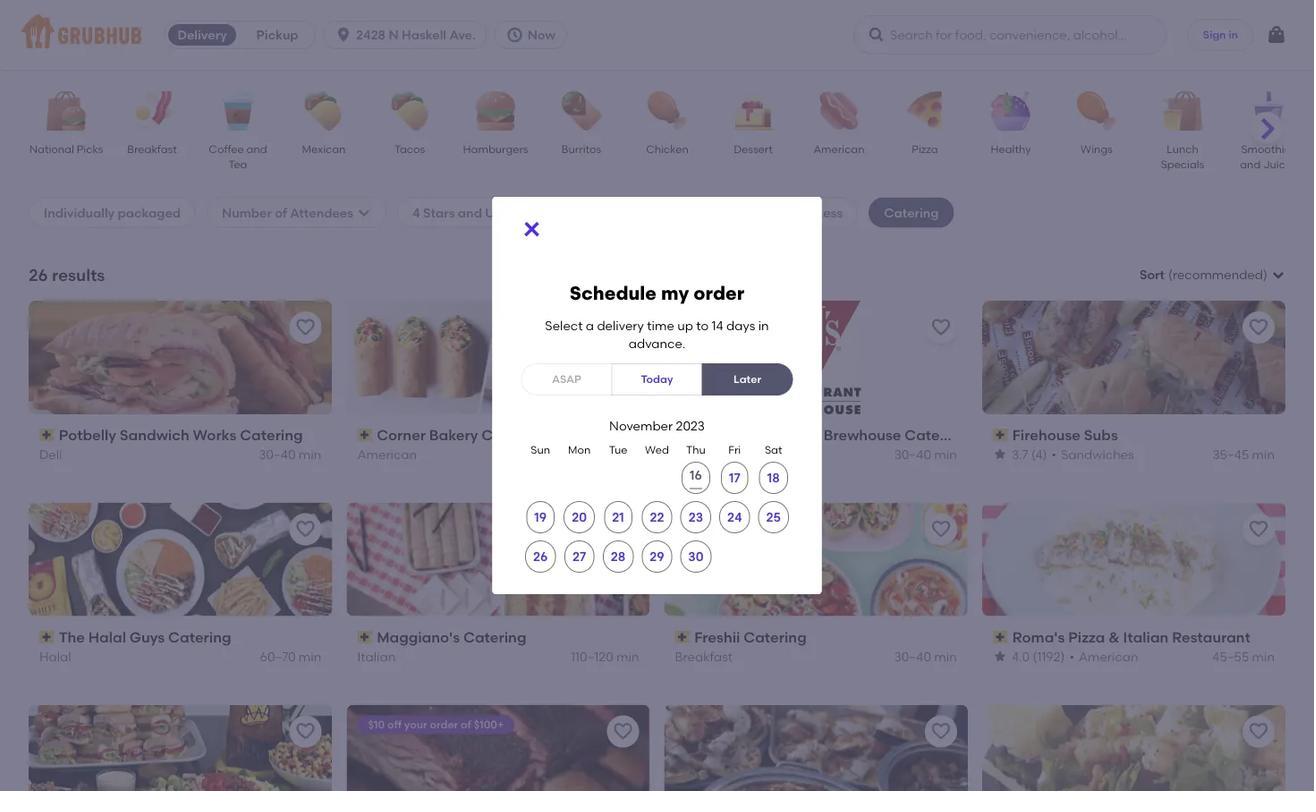 Task type: vqa. For each thing, say whether or not it's contained in the screenshot.
salads within Gluten Free Fresh Salads
no



Task type: locate. For each thing, give the bounding box(es) containing it.
30–40 min
[[259, 446, 322, 462], [577, 446, 639, 462], [895, 446, 957, 462], [895, 649, 957, 664]]

delivery button
[[165, 21, 240, 49]]

subscription pass image inside roma's pizza & italian restaurant link
[[993, 631, 1009, 643]]

1 vertical spatial of
[[461, 718, 471, 731]]

1 horizontal spatial of
[[461, 718, 471, 731]]

firehouse
[[1013, 426, 1081, 444]]

19 button
[[527, 501, 555, 533]]

30 for 30 minutes or less
[[731, 205, 747, 220]]

tea
[[229, 158, 247, 171]]

0 vertical spatial &
[[809, 426, 821, 444]]

17 button
[[721, 462, 749, 494]]

smoothies and juices image
[[1238, 91, 1300, 131]]

1 horizontal spatial halal
[[88, 628, 126, 646]]

60–70 min
[[260, 649, 322, 664]]

halal right the
[[88, 628, 126, 646]]

picks
[[77, 142, 103, 155]]

less
[[817, 205, 843, 220]]

subscription pass image
[[39, 429, 55, 441], [993, 429, 1009, 441], [993, 631, 1009, 643]]

0 horizontal spatial restaurant
[[728, 426, 806, 444]]

save this restaurant image
[[613, 317, 634, 338], [931, 317, 952, 338], [295, 519, 316, 540], [1248, 519, 1270, 540], [295, 721, 316, 742]]

subscription pass image left 'roma's' at the bottom
[[993, 631, 1009, 643]]

2428 n haskell ave. button
[[323, 21, 495, 49]]

• right (1192)
[[1070, 649, 1075, 664]]

0 vertical spatial and
[[247, 142, 267, 155]]

26 button
[[525, 540, 556, 573]]

of right the number
[[275, 205, 287, 220]]

22
[[650, 509, 664, 525]]

60–70
[[260, 649, 296, 664]]

2023
[[676, 418, 705, 434]]

0 horizontal spatial order
[[430, 718, 458, 731]]

breakfast
[[127, 142, 177, 155], [675, 649, 733, 664]]

roma's pizza & italian restaurant link
[[993, 627, 1275, 647]]

and up tea
[[247, 142, 267, 155]]

4
[[413, 205, 420, 220]]

up
[[485, 205, 503, 220]]

smoothies and juices
[[1241, 142, 1298, 171]]

cell right 30 button
[[716, 540, 754, 573]]

19
[[535, 509, 547, 525]]

time
[[647, 318, 675, 333]]

italian up • american at the bottom right of page
[[1124, 628, 1169, 646]]

subscription pass image for corner bakery catering
[[357, 429, 373, 441]]

now button
[[495, 21, 575, 49]]

1 vertical spatial pizza
[[1069, 628, 1106, 646]]

select
[[545, 318, 583, 333]]

0 vertical spatial •
[[1052, 446, 1057, 462]]

order right your
[[430, 718, 458, 731]]

1 vertical spatial in
[[759, 318, 769, 333]]

2 horizontal spatial and
[[1241, 158, 1261, 171]]

bj's restaurant & brewhouse catering  logo image
[[771, 301, 861, 414]]

subscription pass image left the
[[39, 631, 55, 643]]

0 vertical spatial breakfast
[[127, 142, 177, 155]]

subscription pass image up deli
[[39, 429, 55, 441]]

& up • american at the bottom right of page
[[1109, 628, 1120, 646]]

subscription pass image inside firehouse subs link
[[993, 429, 1009, 441]]

star icon image left 4.0
[[993, 649, 1008, 664]]

1 vertical spatial &
[[1109, 628, 1120, 646]]

1 vertical spatial •
[[1070, 649, 1075, 664]]

catering right maggiano's
[[463, 628, 526, 646]]

30 minutes or less
[[731, 205, 843, 220]]

of left the $100+
[[461, 718, 471, 731]]

firehouse subs link
[[993, 425, 1275, 445]]

18
[[768, 470, 780, 485]]

0 horizontal spatial &
[[809, 426, 821, 444]]

25 button
[[759, 501, 789, 533]]

corner bakery catering link
[[357, 425, 639, 445]]

works
[[193, 426, 237, 444]]

& inside bj's restaurant & brewhouse catering 'link'
[[809, 426, 821, 444]]

• american
[[1070, 649, 1139, 664]]

min for corner bakery catering
[[617, 446, 639, 462]]

mon
[[568, 443, 591, 456]]

1 horizontal spatial svg image
[[506, 26, 524, 44]]

min for firehouse subs
[[1253, 446, 1275, 462]]

national picks image
[[35, 91, 98, 131]]

1 horizontal spatial italian
[[1124, 628, 1169, 646]]

2 svg image from the left
[[506, 26, 524, 44]]

min for bj's restaurant & brewhouse catering
[[935, 446, 957, 462]]

and inside smoothies and juices
[[1241, 158, 1261, 171]]

26 inside "button"
[[533, 549, 548, 564]]

individually
[[44, 205, 115, 220]]

3.7 (4)
[[1012, 446, 1047, 462]]

to
[[697, 318, 709, 333]]

mexican image
[[293, 91, 355, 131]]

0 horizontal spatial and
[[247, 142, 267, 155]]

subscription pass image inside bj's restaurant & brewhouse catering 'link'
[[675, 429, 691, 441]]

save this restaurant image
[[295, 317, 316, 338], [1248, 317, 1270, 338], [613, 519, 634, 540], [931, 519, 952, 540], [613, 721, 634, 742], [931, 721, 952, 742], [1248, 721, 1270, 742]]

min for maggiano's catering
[[617, 649, 639, 664]]

pizza up • american at the bottom right of page
[[1069, 628, 1106, 646]]

potbelly sandwich works catering link
[[39, 425, 322, 445]]

2428 n haskell ave.
[[356, 27, 476, 43]]

subscription pass image left corner
[[357, 429, 373, 441]]

0 vertical spatial of
[[275, 205, 287, 220]]

save this restaurant image for the halal guys catering
[[295, 519, 316, 540]]

later
[[734, 373, 762, 386]]

cell down thu
[[677, 462, 716, 494]]

1 horizontal spatial 30
[[731, 205, 747, 220]]

maggiano's catering link
[[357, 627, 639, 647]]

pizza
[[912, 142, 938, 155], [1069, 628, 1106, 646]]

save this restaurant image for bj's restaurant & brewhouse catering
[[931, 317, 952, 338]]

sat
[[765, 443, 783, 456]]

and inside coffee and tea
[[247, 142, 267, 155]]

0 horizontal spatial of
[[275, 205, 287, 220]]

26 left results
[[29, 265, 48, 285]]

save this restaurant image for roma's pizza & italian restaurant
[[1248, 519, 1270, 540]]

subscription pass image
[[357, 429, 373, 441], [675, 429, 691, 441], [39, 631, 55, 643], [357, 631, 373, 643], [675, 631, 691, 643]]

italian down maggiano's
[[357, 649, 396, 664]]

subscription pass image inside freshii catering link
[[675, 631, 691, 643]]

in right days
[[759, 318, 769, 333]]

1 horizontal spatial restaurant
[[1172, 628, 1251, 646]]

subscription pass image left freshii
[[675, 631, 691, 643]]

american down american image
[[814, 142, 865, 155]]

subscription pass image for bj's restaurant & brewhouse catering
[[675, 429, 691, 441]]

main navigation navigation
[[0, 0, 1315, 70]]

1 vertical spatial halal
[[39, 649, 71, 664]]

35–45
[[1213, 446, 1250, 462]]

subscription pass image inside corner bakery catering link
[[357, 429, 373, 441]]

1 horizontal spatial in
[[1229, 28, 1239, 41]]

restaurant up 18
[[728, 426, 806, 444]]

1 vertical spatial italian
[[357, 649, 396, 664]]

1 horizontal spatial 26
[[533, 549, 548, 564]]

asap button
[[521, 363, 613, 396]]

0 horizontal spatial svg image
[[335, 26, 353, 44]]

catering right bakery
[[482, 426, 545, 444]]

& right sat
[[809, 426, 821, 444]]

26 left 27
[[533, 549, 548, 564]]

in right 'sign'
[[1229, 28, 1239, 41]]

and left up
[[458, 205, 482, 220]]

110–120 min
[[571, 649, 639, 664]]

dessert image
[[722, 91, 785, 131]]

burritos image
[[550, 91, 613, 131]]

pizza down the pizza image on the top right of the page
[[912, 142, 938, 155]]

subscription pass image for firehouse subs
[[993, 429, 1009, 441]]

svg image right attendees
[[357, 205, 371, 220]]

american
[[814, 142, 865, 155], [357, 446, 417, 462], [675, 446, 735, 462], [1079, 649, 1139, 664]]

• right (4) at right
[[1052, 446, 1057, 462]]

0 horizontal spatial in
[[759, 318, 769, 333]]

breakfast down freshii
[[675, 649, 733, 664]]

1 vertical spatial 30
[[688, 549, 704, 564]]

subscription pass image for roma's pizza & italian restaurant
[[993, 631, 1009, 643]]

halal down the
[[39, 649, 71, 664]]

&
[[809, 426, 821, 444], [1109, 628, 1120, 646]]

american down the bj's
[[675, 446, 735, 462]]

sign in
[[1204, 28, 1239, 41]]

1 horizontal spatial breakfast
[[675, 649, 733, 664]]

subscription pass image left maggiano's
[[357, 631, 373, 643]]

svg image right up
[[521, 219, 543, 240]]

subscription pass image for freshii catering
[[675, 631, 691, 643]]

stars
[[423, 205, 455, 220]]

subscription pass image inside the halal guys catering link
[[39, 631, 55, 643]]

in
[[1229, 28, 1239, 41], [759, 318, 769, 333]]

roma's
[[1013, 628, 1065, 646]]

min for potbelly sandwich works catering
[[299, 446, 322, 462]]

subscription pass image inside maggiano's catering link
[[357, 631, 373, 643]]

attendees
[[290, 205, 354, 220]]

23
[[689, 509, 704, 525]]

0 vertical spatial restaurant
[[728, 426, 806, 444]]

pickup
[[257, 27, 299, 43]]

1 horizontal spatial &
[[1109, 628, 1120, 646]]

the halal guys catering link
[[39, 627, 322, 647]]

30–40 for &
[[895, 446, 932, 462]]

0 vertical spatial star icon image
[[993, 447, 1008, 461]]

subscription pass image left firehouse
[[993, 429, 1009, 441]]

star icon image left 3.7
[[993, 447, 1008, 461]]

and for coffee and tea
[[247, 142, 267, 155]]

coffee
[[209, 142, 244, 155]]

svg image inside 2428 n haskell ave. button
[[335, 26, 353, 44]]

pickup button
[[240, 21, 315, 49]]

freshii catering
[[695, 628, 807, 646]]

catering right less
[[884, 205, 939, 220]]

23 button
[[681, 501, 712, 533]]

2 vertical spatial and
[[458, 205, 482, 220]]

number
[[222, 205, 272, 220]]

american down roma's pizza & italian restaurant
[[1079, 649, 1139, 664]]

order up 14
[[694, 281, 745, 304]]

svg image left 2428 in the top left of the page
[[335, 26, 353, 44]]

26 for 26
[[533, 549, 548, 564]]

30–40 min for &
[[895, 446, 957, 462]]

bj's restaurant & brewhouse catering link
[[675, 425, 968, 445]]

restaurant
[[728, 426, 806, 444], [1172, 628, 1251, 646]]

smoothies
[[1242, 142, 1296, 155]]

0 horizontal spatial 26
[[29, 265, 48, 285]]

0 vertical spatial 30
[[731, 205, 747, 220]]

sign in button
[[1188, 19, 1254, 51]]

svg image
[[335, 26, 353, 44], [506, 26, 524, 44]]

min for the halal guys catering
[[299, 649, 322, 664]]

catering
[[884, 205, 939, 220], [240, 426, 303, 444], [482, 426, 545, 444], [905, 426, 968, 444], [168, 628, 231, 646], [463, 628, 526, 646], [744, 628, 807, 646]]

star icon image
[[993, 447, 1008, 461], [993, 649, 1008, 664]]

schedule my order
[[570, 281, 745, 304]]

& inside roma's pizza & italian restaurant link
[[1109, 628, 1120, 646]]

26 for 26 results
[[29, 265, 48, 285]]

2 star icon image from the top
[[993, 649, 1008, 664]]

svg image inside now button
[[506, 26, 524, 44]]

4.0 (1192)
[[1012, 649, 1065, 664]]

restaurant up "45–55"
[[1172, 628, 1251, 646]]

30 left minutes on the top right of page
[[731, 205, 747, 220]]

0 horizontal spatial italian
[[357, 649, 396, 664]]

subscription pass image inside potbelly sandwich works catering 'link'
[[39, 429, 55, 441]]

svg image left now
[[506, 26, 524, 44]]

27 button
[[565, 540, 595, 573]]

1 horizontal spatial pizza
[[1069, 628, 1106, 646]]

0 vertical spatial 26
[[29, 265, 48, 285]]

ave.
[[450, 27, 476, 43]]

in inside sign in 'button'
[[1229, 28, 1239, 41]]

30 inside button
[[688, 549, 704, 564]]

1 vertical spatial 26
[[533, 549, 548, 564]]

up
[[678, 318, 694, 333]]

1 star icon image from the top
[[993, 447, 1008, 461]]

$10 off your order of $100+
[[368, 718, 504, 731]]

svg image
[[1266, 24, 1288, 46], [868, 26, 886, 44], [357, 205, 371, 220], [521, 219, 543, 240]]

1 vertical spatial star icon image
[[993, 649, 1008, 664]]

subscription pass image up thu
[[675, 429, 691, 441]]

or
[[801, 205, 814, 220]]

0 horizontal spatial •
[[1052, 446, 1057, 462]]

breakfast down breakfast image
[[127, 142, 177, 155]]

star icon image for roma's
[[993, 649, 1008, 664]]

1 horizontal spatial •
[[1070, 649, 1075, 664]]

your
[[404, 718, 427, 731]]

subscription pass image for the halal guys catering
[[39, 631, 55, 643]]

0 vertical spatial halal
[[88, 628, 126, 646]]

0 horizontal spatial 30
[[688, 549, 704, 564]]

1 horizontal spatial and
[[458, 205, 482, 220]]

2428
[[356, 27, 386, 43]]

burritos
[[562, 142, 602, 155]]

freshii
[[695, 628, 741, 646]]

0 vertical spatial in
[[1229, 28, 1239, 41]]

1 svg image from the left
[[335, 26, 353, 44]]

cell
[[677, 462, 716, 494], [716, 540, 754, 573]]

healthy
[[991, 142, 1031, 155]]

november
[[610, 418, 673, 434]]

& for restaurant
[[809, 426, 821, 444]]

and
[[247, 142, 267, 155], [1241, 158, 1261, 171], [458, 205, 482, 220]]

0 vertical spatial italian
[[1124, 628, 1169, 646]]

0 horizontal spatial pizza
[[912, 142, 938, 155]]

30 right 29
[[688, 549, 704, 564]]

and down smoothies
[[1241, 158, 1261, 171]]

1 vertical spatial and
[[1241, 158, 1261, 171]]

results
[[52, 265, 105, 285]]

1 horizontal spatial order
[[694, 281, 745, 304]]

freshii catering link
[[675, 627, 957, 647]]



Task type: describe. For each thing, give the bounding box(es) containing it.
breakfast image
[[121, 91, 183, 131]]

later button
[[702, 363, 793, 396]]

29 button
[[642, 540, 673, 573]]

wed
[[645, 443, 669, 456]]

subscription pass image for potbelly sandwich works catering
[[39, 429, 55, 441]]

november 2023
[[610, 418, 705, 434]]

0 horizontal spatial halal
[[39, 649, 71, 664]]

tacos image
[[379, 91, 441, 131]]

delivery
[[597, 318, 644, 333]]

21
[[612, 509, 625, 525]]

30–40 for catering
[[577, 446, 614, 462]]

juices
[[1264, 158, 1298, 171]]

$10
[[368, 718, 385, 731]]

0 vertical spatial cell
[[677, 462, 716, 494]]

and for smoothies and juices
[[1241, 158, 1261, 171]]

& for pizza
[[1109, 628, 1120, 646]]

1 vertical spatial order
[[430, 718, 458, 731]]

restaurant inside 'link'
[[728, 426, 806, 444]]

lunch specials image
[[1152, 91, 1214, 131]]

svg image for 2428 n haskell ave.
[[335, 26, 353, 44]]

off
[[387, 718, 402, 731]]

$100+
[[474, 718, 504, 731]]

bakery
[[429, 426, 478, 444]]

american down corner
[[357, 446, 417, 462]]

my
[[661, 281, 689, 304]]

dessert
[[734, 142, 773, 155]]

individually packaged
[[44, 205, 181, 220]]

min for freshii catering
[[935, 649, 957, 664]]

30 for 30
[[688, 549, 704, 564]]

today
[[641, 373, 673, 386]]

potbelly
[[59, 426, 116, 444]]

14
[[712, 318, 724, 333]]

110–120
[[571, 649, 614, 664]]

chicken image
[[636, 91, 699, 131]]

pizza image
[[894, 91, 957, 131]]

days
[[727, 318, 756, 333]]

30–40 for works
[[259, 446, 296, 462]]

the halal guys catering
[[59, 628, 231, 646]]

30 button
[[680, 540, 712, 573]]

minutes
[[750, 205, 798, 220]]

17
[[729, 470, 741, 485]]

n
[[389, 27, 399, 43]]

• for roma's
[[1070, 649, 1075, 664]]

subscription pass image for maggiano's catering
[[357, 631, 373, 643]]

advance.
[[629, 336, 686, 351]]

coffee and tea image
[[207, 91, 269, 131]]

wings
[[1081, 142, 1113, 155]]

corner bakery catering
[[377, 426, 545, 444]]

hamburgers
[[463, 142, 528, 155]]

catering right freshii
[[744, 628, 807, 646]]

(4)
[[1032, 446, 1047, 462]]

in inside select a delivery time up to 14 days in advance.
[[759, 318, 769, 333]]

american image
[[808, 91, 871, 131]]

hamburgers image
[[464, 91, 527, 131]]

30–40 min for works
[[259, 446, 322, 462]]

26 results
[[29, 265, 105, 285]]

bj's restaurant & brewhouse catering
[[695, 426, 968, 444]]

asap
[[552, 373, 582, 386]]

specials
[[1161, 158, 1205, 171]]

0 horizontal spatial breakfast
[[127, 142, 177, 155]]

national
[[29, 142, 74, 155]]

star icon image for firehouse
[[993, 447, 1008, 461]]

deli
[[39, 446, 62, 462]]

maggiano's catering
[[377, 628, 526, 646]]

today button
[[612, 363, 703, 396]]

1 vertical spatial breakfast
[[675, 649, 733, 664]]

guys
[[130, 628, 165, 646]]

• for firehouse
[[1052, 446, 1057, 462]]

1 vertical spatial cell
[[716, 540, 754, 573]]

catering right brewhouse
[[905, 426, 968, 444]]

svg image up american image
[[868, 26, 886, 44]]

18 button
[[760, 462, 788, 494]]

schedule
[[570, 281, 657, 304]]

potbelly sandwich works catering
[[59, 426, 303, 444]]

svg image right sign in 'button'
[[1266, 24, 1288, 46]]

3.7
[[1012, 446, 1029, 462]]

20
[[572, 509, 587, 525]]

brewhouse
[[824, 426, 902, 444]]

35–45 min
[[1213, 446, 1275, 462]]

roma's pizza & italian restaurant
[[1013, 628, 1251, 646]]

28
[[611, 549, 626, 564]]

maggiano's
[[377, 628, 460, 646]]

0 vertical spatial pizza
[[912, 142, 938, 155]]

save this restaurant image for corner bakery catering
[[613, 317, 634, 338]]

svg image for now
[[506, 26, 524, 44]]

30–40 min for catering
[[577, 446, 639, 462]]

0 vertical spatial order
[[694, 281, 745, 304]]

45–55
[[1213, 649, 1250, 664]]

sun
[[531, 443, 550, 456]]

pizza inside roma's pizza & italian restaurant link
[[1069, 628, 1106, 646]]

24
[[728, 509, 742, 525]]

the
[[59, 628, 85, 646]]

subs
[[1084, 426, 1118, 444]]

catering right guys
[[168, 628, 231, 646]]

catering right works
[[240, 426, 303, 444]]

national picks
[[29, 142, 103, 155]]

number of attendees
[[222, 205, 354, 220]]

select a delivery time up to 14 days in advance.
[[545, 318, 769, 351]]

21 button
[[604, 501, 633, 533]]

sign
[[1204, 28, 1227, 41]]

tacos
[[395, 142, 425, 155]]

sandwich
[[120, 426, 190, 444]]

thu
[[686, 443, 706, 456]]

• sandwiches
[[1052, 446, 1134, 462]]

20 button
[[564, 501, 595, 533]]

min for roma's pizza & italian restaurant
[[1253, 649, 1275, 664]]

1 vertical spatial restaurant
[[1172, 628, 1251, 646]]

45–55 min
[[1213, 649, 1275, 664]]

healthy image
[[980, 91, 1043, 131]]

delivery
[[178, 27, 227, 43]]

lunch
[[1167, 142, 1199, 155]]

wings image
[[1066, 91, 1129, 131]]

bj's
[[695, 426, 724, 444]]



